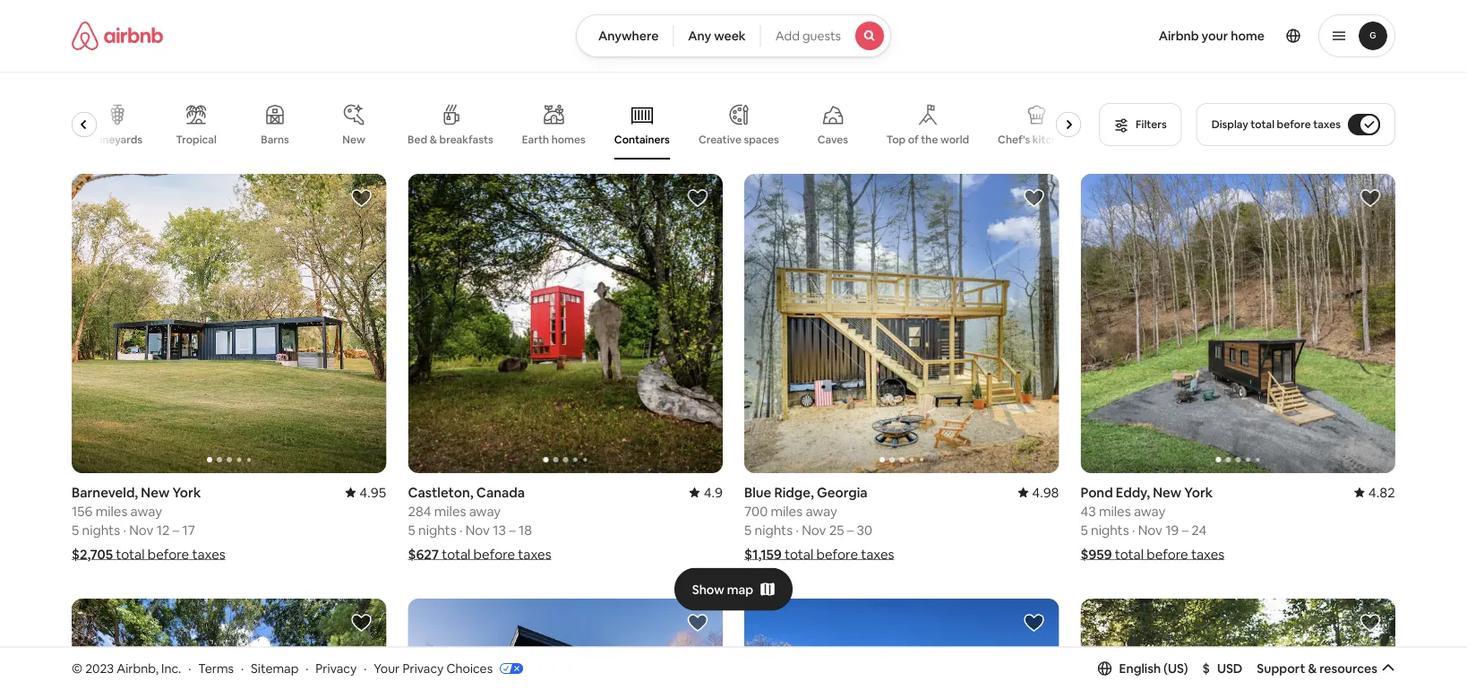 Task type: describe. For each thing, give the bounding box(es) containing it.
24
[[1192, 521, 1207, 538]]

support
[[1258, 660, 1306, 676]]

13
[[493, 521, 506, 538]]

nov inside blue ridge, georgia 700 miles away 5 nights · nov 25 – 30 $1,159 total before taxes
[[802, 521, 827, 538]]

taxes inside castleton, canada 284 miles away 5 nights · nov 13 – 18 $627 total before taxes
[[518, 545, 552, 563]]

add
[[776, 28, 800, 44]]

nights inside barneveld, new york 156 miles away 5 nights · nov 12 – 17 $2,705 total before taxes
[[82, 521, 120, 538]]

the
[[921, 133, 939, 147]]

© 2023 airbnb, inc. ·
[[72, 660, 191, 676]]

– inside blue ridge, georgia 700 miles away 5 nights · nov 25 – 30 $1,159 total before taxes
[[847, 521, 854, 538]]

anywhere button
[[576, 14, 674, 57]]

earth
[[522, 133, 549, 147]]

your privacy choices
[[374, 660, 493, 676]]

ridge,
[[775, 483, 814, 501]]

york inside pond eddy, new york 43 miles away 5 nights · nov 19 – 24 $959 total before taxes
[[1185, 483, 1213, 501]]

airbnb,
[[117, 660, 159, 676]]

home
[[1231, 28, 1265, 44]]

total inside blue ridge, georgia 700 miles away 5 nights · nov 25 – 30 $1,159 total before taxes
[[785, 545, 814, 563]]

anywhere
[[599, 28, 659, 44]]

your privacy choices link
[[374, 660, 523, 677]]

17
[[182, 521, 195, 538]]

show
[[692, 581, 725, 597]]

4.9
[[704, 483, 723, 501]]

· inside barneveld, new york 156 miles away 5 nights · nov 12 – 17 $2,705 total before taxes
[[123, 521, 126, 538]]

total inside pond eddy, new york 43 miles away 5 nights · nov 19 – 24 $959 total before taxes
[[1115, 545, 1144, 563]]

– inside pond eddy, new york 43 miles away 5 nights · nov 19 – 24 $959 total before taxes
[[1182, 521, 1189, 538]]

miles inside pond eddy, new york 43 miles away 5 nights · nov 19 – 24 $959 total before taxes
[[1099, 502, 1131, 520]]

miles inside barneveld, new york 156 miles away 5 nights · nov 12 – 17 $2,705 total before taxes
[[96, 502, 128, 520]]

©
[[72, 660, 83, 676]]

30
[[857, 521, 873, 538]]

5 inside castleton, canada 284 miles away 5 nights · nov 13 – 18 $627 total before taxes
[[408, 521, 416, 538]]

before inside blue ridge, georgia 700 miles away 5 nights · nov 25 – 30 $1,159 total before taxes
[[817, 545, 858, 563]]

chef's
[[998, 133, 1031, 147]]

add to wishlist: pond eddy, new york image
[[1360, 187, 1382, 209]]

4.9 out of 5 average rating image
[[690, 483, 723, 501]]

total inside button
[[1251, 117, 1275, 131]]

spaces
[[744, 133, 779, 147]]

$2,705
[[72, 545, 113, 563]]

4.98
[[1033, 483, 1060, 501]]

blue
[[745, 483, 772, 501]]

4.95
[[360, 483, 387, 501]]

terms link
[[198, 660, 234, 676]]

map
[[727, 581, 754, 597]]

total inside castleton, canada 284 miles away 5 nights · nov 13 – 18 $627 total before taxes
[[442, 545, 471, 563]]

canada
[[477, 483, 525, 501]]

add guests button
[[761, 14, 892, 57]]

creative spaces
[[699, 133, 779, 147]]

add to wishlist: blue ridge, georgia image
[[1024, 187, 1045, 209]]

before inside barneveld, new york 156 miles away 5 nights · nov 12 – 17 $2,705 total before taxes
[[148, 545, 189, 563]]

english
[[1120, 660, 1161, 676]]

· inside castleton, canada 284 miles away 5 nights · nov 13 – 18 $627 total before taxes
[[460, 521, 463, 538]]

4.95 out of 5 average rating image
[[345, 483, 387, 501]]

18
[[519, 521, 532, 538]]

43
[[1081, 502, 1097, 520]]

add to wishlist: logan, ohio image
[[687, 612, 709, 633]]

· inside blue ridge, georgia 700 miles away 5 nights · nov 25 – 30 $1,159 total before taxes
[[796, 521, 799, 538]]

show map
[[692, 581, 754, 597]]

miles inside blue ridge, georgia 700 miles away 5 nights · nov 25 – 30 $1,159 total before taxes
[[771, 502, 803, 520]]

before inside castleton, canada 284 miles away 5 nights · nov 13 – 18 $627 total before taxes
[[474, 545, 515, 563]]

your
[[1202, 28, 1229, 44]]

5 inside barneveld, new york 156 miles away 5 nights · nov 12 – 17 $2,705 total before taxes
[[72, 521, 79, 538]]

$1,159
[[745, 545, 782, 563]]

support & resources button
[[1258, 660, 1396, 676]]

choices
[[447, 660, 493, 676]]

add to wishlist: rocky point, north carolina image
[[351, 612, 372, 633]]

& for breakfasts
[[430, 133, 437, 147]]

away inside castleton, canada 284 miles away 5 nights · nov 13 – 18 $627 total before taxes
[[469, 502, 501, 520]]

eddy,
[[1116, 483, 1151, 501]]

284
[[408, 502, 431, 520]]

1 privacy from the left
[[316, 660, 357, 676]]

homes
[[552, 133, 586, 147]]

airbnb
[[1159, 28, 1200, 44]]

any week
[[688, 28, 746, 44]]

· right the terms link
[[241, 660, 244, 676]]

(us)
[[1164, 660, 1189, 676]]

week
[[714, 28, 746, 44]]

156
[[72, 502, 93, 520]]

add to wishlist: pine grove, pennsylvania image
[[1024, 612, 1045, 633]]

taxes inside blue ridge, georgia 700 miles away 5 nights · nov 25 – 30 $1,159 total before taxes
[[861, 545, 895, 563]]

support & resources
[[1258, 660, 1378, 676]]

usd
[[1218, 660, 1243, 676]]

add guests
[[776, 28, 842, 44]]

$
[[1203, 660, 1211, 676]]

york inside barneveld, new york 156 miles away 5 nights · nov 12 – 17 $2,705 total before taxes
[[172, 483, 201, 501]]

display total before taxes button
[[1197, 103, 1396, 146]]

top of the world
[[887, 133, 970, 147]]

& for resources
[[1309, 660, 1317, 676]]

new inside barneveld, new york 156 miles away 5 nights · nov 12 – 17 $2,705 total before taxes
[[141, 483, 170, 501]]

before inside button
[[1277, 117, 1312, 131]]



Task type: locate. For each thing, give the bounding box(es) containing it.
before down 19
[[1147, 545, 1189, 563]]

georgia
[[817, 483, 868, 501]]

sitemap
[[251, 660, 299, 676]]

1 nov from the left
[[129, 521, 154, 538]]

new up 12
[[141, 483, 170, 501]]

3 – from the left
[[847, 521, 854, 538]]

miles down castleton,
[[434, 502, 466, 520]]

bed
[[408, 133, 428, 147]]

3 away from the left
[[806, 502, 838, 520]]

away inside pond eddy, new york 43 miles away 5 nights · nov 19 – 24 $959 total before taxes
[[1134, 502, 1166, 520]]

privacy left "your"
[[316, 660, 357, 676]]

world
[[941, 133, 970, 147]]

terms
[[198, 660, 234, 676]]

barneveld, new york 156 miles away 5 nights · nov 12 – 17 $2,705 total before taxes
[[72, 483, 226, 563]]

nights inside blue ridge, georgia 700 miles away 5 nights · nov 25 – 30 $1,159 total before taxes
[[755, 521, 793, 538]]

nov inside castleton, canada 284 miles away 5 nights · nov 13 – 18 $627 total before taxes
[[466, 521, 490, 538]]

– inside castleton, canada 284 miles away 5 nights · nov 13 – 18 $627 total before taxes
[[509, 521, 516, 538]]

12
[[157, 521, 170, 538]]

york up "24"
[[1185, 483, 1213, 501]]

miles down eddy,
[[1099, 502, 1131, 520]]

before down 25
[[817, 545, 858, 563]]

filters button
[[1100, 103, 1183, 146]]

1 miles from the left
[[96, 502, 128, 520]]

kitchens
[[1033, 133, 1076, 147]]

castleton,
[[408, 483, 474, 501]]

0 horizontal spatial privacy
[[316, 660, 357, 676]]

700
[[745, 502, 768, 520]]

· left 'privacy' "link"
[[306, 660, 309, 676]]

group containing vineyards
[[72, 90, 1089, 160]]

–
[[173, 521, 179, 538], [509, 521, 516, 538], [847, 521, 854, 538], [1182, 521, 1189, 538]]

miles inside castleton, canada 284 miles away 5 nights · nov 13 – 18 $627 total before taxes
[[434, 502, 466, 520]]

· right inc.
[[188, 660, 191, 676]]

2 5 from the left
[[408, 521, 416, 538]]

away up 12
[[130, 502, 162, 520]]

2 york from the left
[[1185, 483, 1213, 501]]

your
[[374, 660, 400, 676]]

– right 13
[[509, 521, 516, 538]]

· down eddy,
[[1133, 521, 1136, 538]]

earth homes
[[522, 133, 586, 147]]

4.98 out of 5 average rating image
[[1018, 483, 1060, 501]]

1 nights from the left
[[82, 521, 120, 538]]

english (us)
[[1120, 660, 1189, 676]]

4 nights from the left
[[1091, 521, 1130, 538]]

nights inside castleton, canada 284 miles away 5 nights · nov 13 – 18 $627 total before taxes
[[419, 521, 457, 538]]

0 horizontal spatial york
[[172, 483, 201, 501]]

$ usd
[[1203, 660, 1243, 676]]

miles down ridge,
[[771, 502, 803, 520]]

total right the $2,705
[[116, 545, 145, 563]]

castleton, canada 284 miles away 5 nights · nov 13 – 18 $627 total before taxes
[[408, 483, 552, 563]]

1 5 from the left
[[72, 521, 79, 538]]

2 – from the left
[[509, 521, 516, 538]]

away up 25
[[806, 502, 838, 520]]

5 down the 284
[[408, 521, 416, 538]]

before down 12
[[148, 545, 189, 563]]

5 down 156
[[72, 521, 79, 538]]

none search field containing anywhere
[[576, 14, 892, 57]]

total right $1,159
[[785, 545, 814, 563]]

0 vertical spatial &
[[430, 133, 437, 147]]

creative
[[699, 133, 742, 147]]

tropical
[[176, 133, 217, 147]]

5 down 43
[[1081, 521, 1089, 538]]

3 miles from the left
[[771, 502, 803, 520]]

sitemap link
[[251, 660, 299, 676]]

any week button
[[673, 14, 761, 57]]

4.82
[[1369, 483, 1396, 501]]

before
[[1277, 117, 1312, 131], [148, 545, 189, 563], [474, 545, 515, 563], [817, 545, 858, 563], [1147, 545, 1189, 563]]

taxes inside button
[[1314, 117, 1341, 131]]

profile element
[[913, 0, 1396, 72]]

pond eddy, new york 43 miles away 5 nights · nov 19 – 24 $959 total before taxes
[[1081, 483, 1225, 563]]

privacy right "your"
[[403, 660, 444, 676]]

new right eddy,
[[1153, 483, 1182, 501]]

3 5 from the left
[[745, 521, 752, 538]]

resources
[[1320, 660, 1378, 676]]

1 horizontal spatial york
[[1185, 483, 1213, 501]]

$627
[[408, 545, 439, 563]]

nov left 13
[[466, 521, 490, 538]]

add to wishlist: millersburg, ohio image
[[1360, 612, 1382, 633]]

terms · sitemap · privacy ·
[[198, 660, 367, 676]]

total right $959
[[1115, 545, 1144, 563]]

2 miles from the left
[[434, 502, 466, 520]]

4 miles from the left
[[1099, 502, 1131, 520]]

nov left 19
[[1139, 521, 1163, 538]]

· left 13
[[460, 521, 463, 538]]

5 down 700
[[745, 521, 752, 538]]

total right display
[[1251, 117, 1275, 131]]

barns
[[261, 133, 289, 147]]

total
[[1251, 117, 1275, 131], [116, 545, 145, 563], [442, 545, 471, 563], [785, 545, 814, 563], [1115, 545, 1144, 563]]

of
[[908, 133, 919, 147]]

total inside barneveld, new york 156 miles away 5 nights · nov 12 – 17 $2,705 total before taxes
[[116, 545, 145, 563]]

0 horizontal spatial &
[[430, 133, 437, 147]]

4 nov from the left
[[1139, 521, 1163, 538]]

inc.
[[161, 660, 181, 676]]

blue ridge, georgia 700 miles away 5 nights · nov 25 – 30 $1,159 total before taxes
[[745, 483, 895, 563]]

new
[[343, 133, 365, 147], [141, 483, 170, 501], [1153, 483, 1182, 501]]

nov inside pond eddy, new york 43 miles away 5 nights · nov 19 – 24 $959 total before taxes
[[1139, 521, 1163, 538]]

pond
[[1081, 483, 1114, 501]]

away inside barneveld, new york 156 miles away 5 nights · nov 12 – 17 $2,705 total before taxes
[[130, 502, 162, 520]]

airbnb your home
[[1159, 28, 1265, 44]]

2 away from the left
[[469, 502, 501, 520]]

– right 25
[[847, 521, 854, 538]]

0 horizontal spatial new
[[141, 483, 170, 501]]

away
[[130, 502, 162, 520], [469, 502, 501, 520], [806, 502, 838, 520], [1134, 502, 1166, 520]]

25
[[830, 521, 845, 538]]

taxes inside pond eddy, new york 43 miles away 5 nights · nov 19 – 24 $959 total before taxes
[[1192, 545, 1225, 563]]

1 vertical spatial &
[[1309, 660, 1317, 676]]

2023
[[85, 660, 114, 676]]

– inside barneveld, new york 156 miles away 5 nights · nov 12 – 17 $2,705 total before taxes
[[173, 521, 179, 538]]

1 horizontal spatial privacy
[[403, 660, 444, 676]]

3 nov from the left
[[802, 521, 827, 538]]

bed & breakfasts
[[408, 133, 494, 147]]

nights down the 284
[[419, 521, 457, 538]]

nov
[[129, 521, 154, 538], [466, 521, 490, 538], [802, 521, 827, 538], [1139, 521, 1163, 538]]

1 york from the left
[[172, 483, 201, 501]]

· left 12
[[123, 521, 126, 538]]

nights up $959
[[1091, 521, 1130, 538]]

1 horizontal spatial &
[[1309, 660, 1317, 676]]

taxes inside barneveld, new york 156 miles away 5 nights · nov 12 – 17 $2,705 total before taxes
[[192, 545, 226, 563]]

4 – from the left
[[1182, 521, 1189, 538]]

caves
[[818, 133, 849, 147]]

· left "your"
[[364, 660, 367, 676]]

add to wishlist: castleton, canada image
[[687, 187, 709, 209]]

5 inside pond eddy, new york 43 miles away 5 nights · nov 19 – 24 $959 total before taxes
[[1081, 521, 1089, 538]]

add to wishlist: barneveld, new york image
[[351, 187, 372, 209]]

away inside blue ridge, georgia 700 miles away 5 nights · nov 25 – 30 $1,159 total before taxes
[[806, 502, 838, 520]]

& right support
[[1309, 660, 1317, 676]]

None search field
[[576, 14, 892, 57]]

top
[[887, 133, 906, 147]]

2 horizontal spatial new
[[1153, 483, 1182, 501]]

2 privacy from the left
[[403, 660, 444, 676]]

4 away from the left
[[1134, 502, 1166, 520]]

breakfasts
[[440, 133, 494, 147]]

guests
[[803, 28, 842, 44]]

3 nights from the left
[[755, 521, 793, 538]]

york
[[172, 483, 201, 501], [1185, 483, 1213, 501]]

group
[[72, 90, 1089, 160], [72, 174, 387, 473], [408, 174, 723, 473], [745, 174, 1060, 473], [1081, 174, 1396, 473], [72, 599, 387, 690], [408, 599, 723, 690], [745, 599, 1060, 690], [1081, 599, 1396, 690]]

– left 17 on the bottom left
[[173, 521, 179, 538]]

vineyards
[[92, 133, 143, 147]]

away up 13
[[469, 502, 501, 520]]

taxes
[[1314, 117, 1341, 131], [192, 545, 226, 563], [518, 545, 552, 563], [861, 545, 895, 563], [1192, 545, 1225, 563]]

barneveld,
[[72, 483, 138, 501]]

any
[[688, 28, 712, 44]]

filters
[[1136, 117, 1167, 131]]

nights
[[82, 521, 120, 538], [419, 521, 457, 538], [755, 521, 793, 538], [1091, 521, 1130, 538]]

privacy
[[316, 660, 357, 676], [403, 660, 444, 676]]

privacy link
[[316, 660, 357, 676]]

english (us) button
[[1098, 660, 1189, 676]]

new inside pond eddy, new york 43 miles away 5 nights · nov 19 – 24 $959 total before taxes
[[1153, 483, 1182, 501]]

1 away from the left
[[130, 502, 162, 520]]

nights up the $2,705
[[82, 521, 120, 538]]

5 inside blue ridge, georgia 700 miles away 5 nights · nov 25 – 30 $1,159 total before taxes
[[745, 521, 752, 538]]

new inside group
[[343, 133, 365, 147]]

nights inside pond eddy, new york 43 miles away 5 nights · nov 19 – 24 $959 total before taxes
[[1091, 521, 1130, 538]]

2 nov from the left
[[466, 521, 490, 538]]

2 nights from the left
[[419, 521, 457, 538]]

19
[[1166, 521, 1179, 538]]

containers
[[615, 133, 670, 147]]

·
[[123, 521, 126, 538], [460, 521, 463, 538], [796, 521, 799, 538], [1133, 521, 1136, 538], [188, 660, 191, 676], [241, 660, 244, 676], [306, 660, 309, 676], [364, 660, 367, 676]]

&
[[430, 133, 437, 147], [1309, 660, 1317, 676]]

display total before taxes
[[1212, 117, 1341, 131]]

· down ridge,
[[796, 521, 799, 538]]

airbnb your home link
[[1149, 17, 1276, 55]]

before inside pond eddy, new york 43 miles away 5 nights · nov 19 – 24 $959 total before taxes
[[1147, 545, 1189, 563]]

4 5 from the left
[[1081, 521, 1089, 538]]

show map button
[[675, 568, 793, 611]]

nov left 25
[[802, 521, 827, 538]]

nov left 12
[[129, 521, 154, 538]]

4.82 out of 5 average rating image
[[1355, 483, 1396, 501]]

1 – from the left
[[173, 521, 179, 538]]

$959
[[1081, 545, 1113, 563]]

new up add to wishlist: barneveld, new york icon
[[343, 133, 365, 147]]

before right display
[[1277, 117, 1312, 131]]

– right 19
[[1182, 521, 1189, 538]]

away down eddy,
[[1134, 502, 1166, 520]]

· inside pond eddy, new york 43 miles away 5 nights · nov 19 – 24 $959 total before taxes
[[1133, 521, 1136, 538]]

display
[[1212, 117, 1249, 131]]

5
[[72, 521, 79, 538], [408, 521, 416, 538], [745, 521, 752, 538], [1081, 521, 1089, 538]]

1 horizontal spatial new
[[343, 133, 365, 147]]

miles down barneveld,
[[96, 502, 128, 520]]

nights down 700
[[755, 521, 793, 538]]

nov inside barneveld, new york 156 miles away 5 nights · nov 12 – 17 $2,705 total before taxes
[[129, 521, 154, 538]]

chef's kitchens
[[998, 133, 1076, 147]]

before down 13
[[474, 545, 515, 563]]

total right '$627'
[[442, 545, 471, 563]]

york up 17 on the bottom left
[[172, 483, 201, 501]]

& right bed
[[430, 133, 437, 147]]

miles
[[96, 502, 128, 520], [434, 502, 466, 520], [771, 502, 803, 520], [1099, 502, 1131, 520]]



Task type: vqa. For each thing, say whether or not it's contained in the screenshot.


